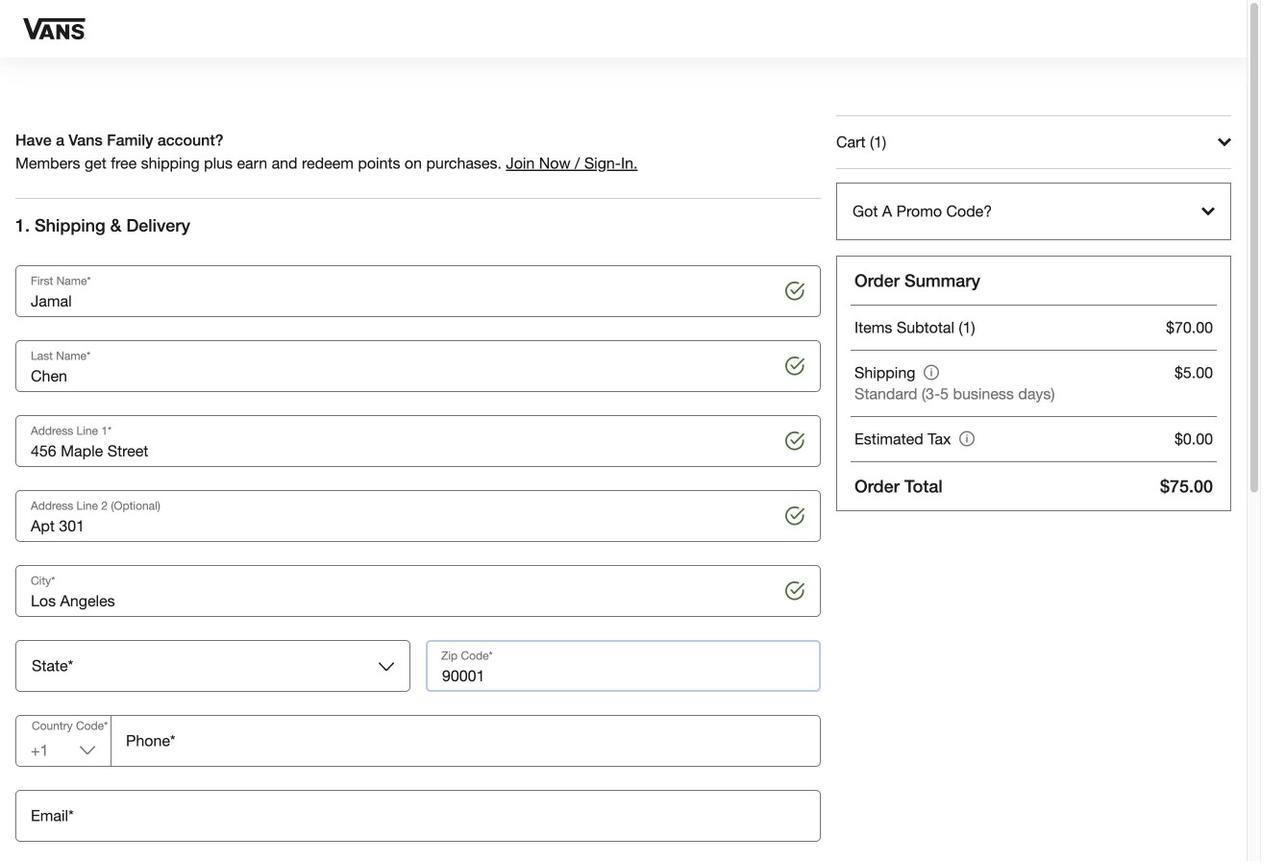 Task type: locate. For each thing, give the bounding box(es) containing it.
None email field
[[15, 791, 821, 842]]

None text field
[[15, 490, 821, 542], [16, 641, 410, 691], [15, 490, 821, 542], [16, 641, 410, 691]]

Enter a location text field
[[15, 415, 821, 467]]

None text field
[[15, 265, 821, 317], [15, 340, 821, 392], [15, 565, 821, 617], [426, 640, 821, 692], [15, 265, 821, 317], [15, 340, 821, 392], [15, 565, 821, 617], [426, 640, 821, 692]]



Task type: describe. For each thing, give the bounding box(es) containing it.
home page image
[[23, 0, 86, 60]]

estimated tax tooltip image
[[960, 431, 975, 447]]

shipping tooltip image
[[924, 365, 939, 380]]

Phone telephone field
[[111, 715, 821, 767]]



